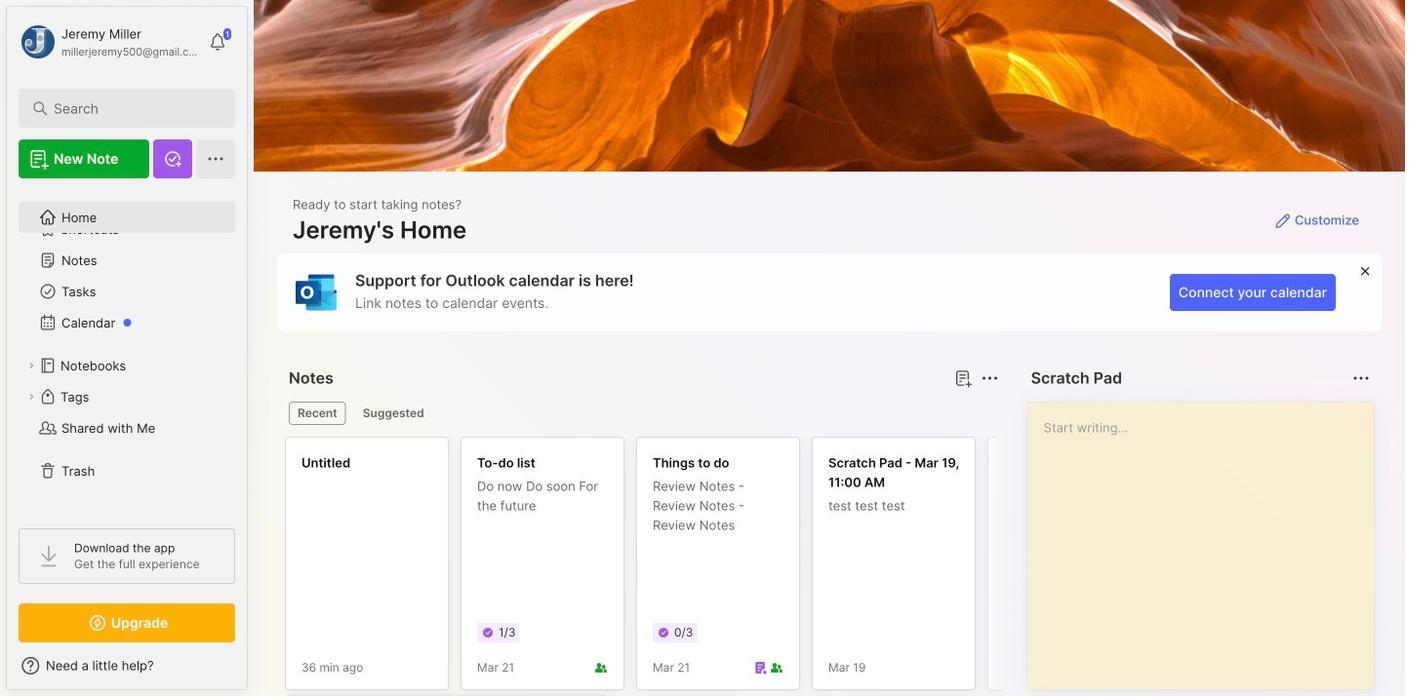 Task type: locate. For each thing, give the bounding box(es) containing it.
tree
[[7, 190, 247, 511]]

row group
[[285, 437, 1405, 697]]

tab list
[[289, 402, 996, 425]]

tree inside main element
[[7, 190, 247, 511]]

more actions image
[[1350, 367, 1373, 390]]

tab
[[289, 402, 346, 425], [354, 402, 433, 425]]

More actions field
[[1348, 365, 1375, 392]]

WHAT'S NEW field
[[7, 651, 247, 682]]

0 horizontal spatial tab
[[289, 402, 346, 425]]

click to collapse image
[[246, 661, 261, 684]]

None search field
[[54, 97, 209, 120]]

none search field inside main element
[[54, 97, 209, 120]]

1 horizontal spatial tab
[[354, 402, 433, 425]]

Search text field
[[54, 100, 209, 118]]



Task type: vqa. For each thing, say whether or not it's contained in the screenshot.
search field inside the MAIN element
no



Task type: describe. For each thing, give the bounding box(es) containing it.
expand tags image
[[25, 391, 37, 403]]

2 tab from the left
[[354, 402, 433, 425]]

Start writing… text field
[[1044, 403, 1373, 674]]

main element
[[0, 0, 254, 697]]

expand notebooks image
[[25, 360, 37, 372]]

1 tab from the left
[[289, 402, 346, 425]]

Account field
[[19, 22, 199, 61]]



